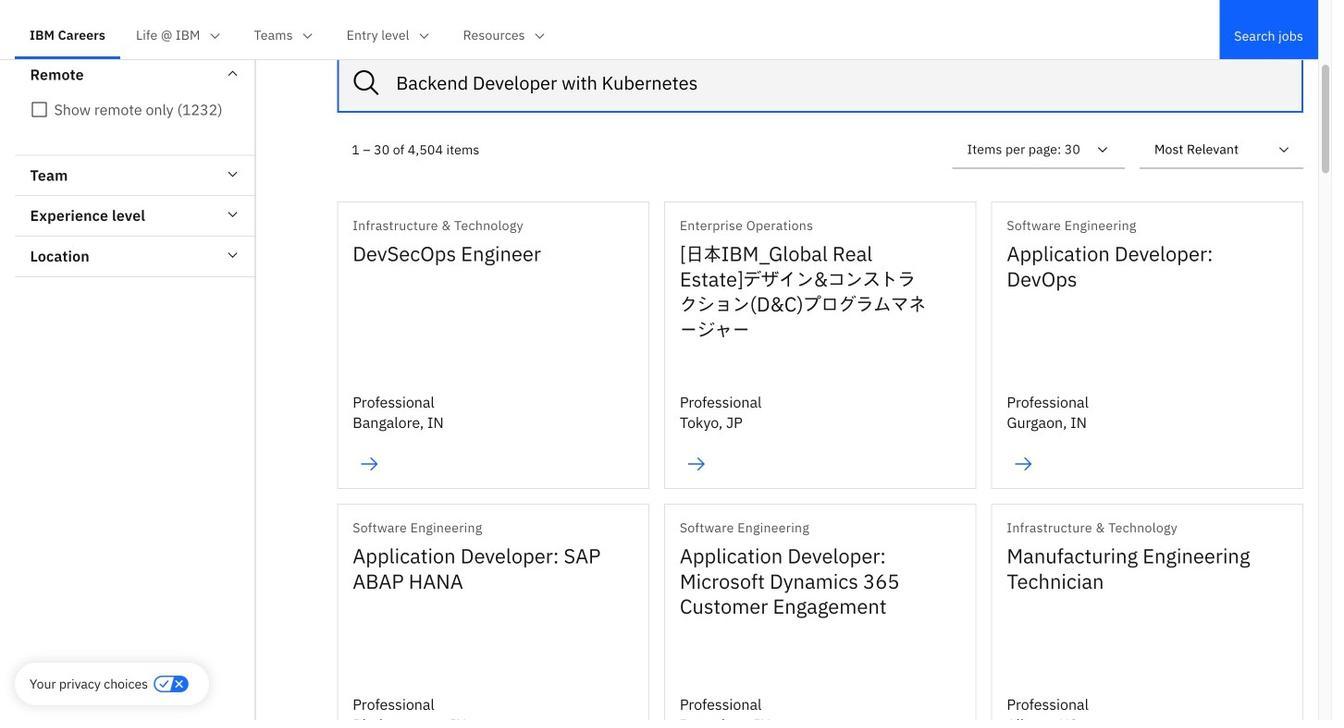 Task type: vqa. For each thing, say whether or not it's contained in the screenshot.
Let's talk element
no



Task type: locate. For each thing, give the bounding box(es) containing it.
your privacy choices element
[[30, 675, 148, 695]]



